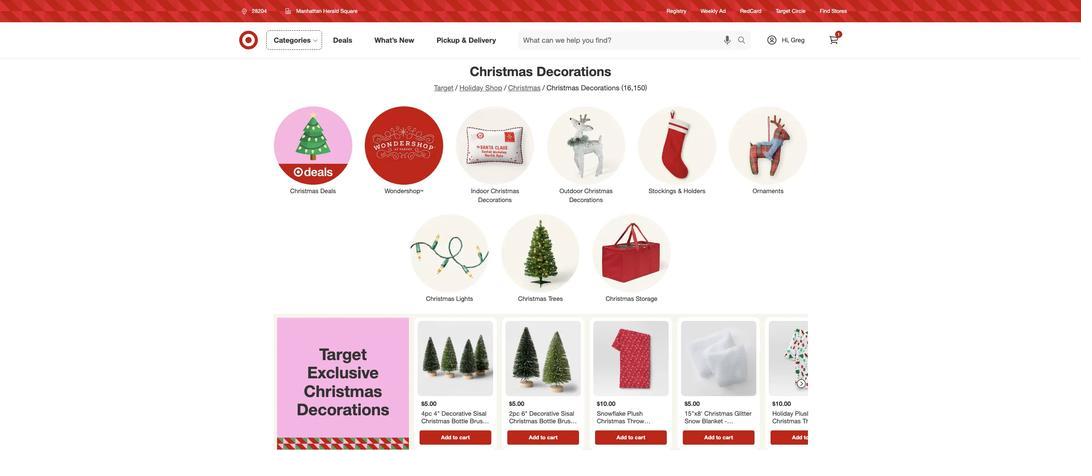 Task type: vqa. For each thing, say whether or not it's contained in the screenshot.
5th to from right
yes



Task type: describe. For each thing, give the bounding box(es) containing it.
redcard
[[740, 8, 762, 14]]

cart for $5.00 4pc 4" decorative sisal christmas bottle brush tree set green - wondershop™
[[459, 434, 470, 441]]

snowflake
[[597, 410, 626, 417]]

decorative for 4"
[[441, 410, 471, 417]]

christmas trees
[[518, 295, 563, 303]]

wondershop™ inside $10.00 snowflake plush christmas throw blanket red/white - wondershop™
[[597, 433, 636, 441]]

- inside $10.00 holiday plush christmas throw blanket white - wondershop™
[[813, 425, 815, 433]]

wondershop™ inside '$5.00 4pc 4" decorative sisal christmas bottle brush tree set green - wondershop™'
[[421, 433, 460, 441]]

carousel region
[[273, 314, 848, 451]]

wondershop™ inside $5.00 15"x8' christmas glitter snow blanket - wondershop™
[[685, 425, 723, 433]]

- inside "$5.00 2pc 6" decorative sisal christmas bottle brush tree set green - wondershop™"
[[553, 425, 555, 433]]

add to cart for 2pc
[[529, 434, 558, 441]]

search button
[[734, 30, 755, 52]]

add for holiday
[[792, 434, 802, 441]]

weekly ad
[[701, 8, 726, 14]]

hi,
[[782, 36, 789, 44]]

bottle for 4"
[[451, 418, 468, 425]]

bottle for 6"
[[539, 418, 556, 425]]

lights
[[456, 295, 473, 303]]

holders
[[684, 187, 706, 195]]

1 vertical spatial deals
[[320, 187, 336, 195]]

blanket for red/white
[[597, 425, 618, 433]]

christmas lights
[[426, 295, 473, 303]]

circle
[[792, 8, 806, 14]]

$5.00 2pc 6" decorative sisal christmas bottle brush tree set green - wondershop™
[[509, 400, 574, 441]]

christmas inside 'link'
[[606, 295, 634, 303]]

throw for white
[[803, 418, 820, 425]]

tree for 2pc
[[509, 425, 521, 433]]

ornaments
[[753, 187, 784, 195]]

$5.00 15"x8' christmas glitter snow blanket - wondershop™
[[685, 400, 752, 433]]

15"x8'
[[685, 410, 703, 417]]

cart for $5.00 15"x8' christmas glitter snow blanket - wondershop™
[[723, 434, 733, 441]]

pickup
[[437, 35, 460, 44]]

outdoor
[[560, 187, 583, 195]]

what's new
[[375, 35, 414, 44]]

cart for $5.00 2pc 6" decorative sisal christmas bottle brush tree set green - wondershop™
[[547, 434, 558, 441]]

decorations inside outdoor christmas decorations
[[569, 196, 603, 204]]

christmas link
[[508, 83, 541, 92]]

christmas deals
[[290, 187, 336, 195]]

to for 4pc
[[453, 434, 458, 441]]

deals link
[[326, 30, 364, 50]]

redcard link
[[740, 7, 762, 15]]

sisal for 2pc 6" decorative sisal christmas bottle brush tree set green - wondershop™
[[561, 410, 574, 417]]

target for target exclusive christmas decorations
[[319, 345, 367, 364]]

registry
[[667, 8, 687, 14]]

- inside $5.00 15"x8' christmas glitter snow blanket - wondershop™
[[725, 418, 727, 425]]

$5.00 for 4pc
[[421, 400, 437, 408]]

plush for snowflake
[[627, 410, 643, 417]]

28204
[[252, 8, 267, 14]]

1 / from the left
[[455, 83, 458, 92]]

4pc 4" decorative sisal christmas bottle brush tree set green - wondershop™ image
[[418, 321, 493, 397]]

glitter
[[735, 410, 752, 417]]

storage
[[636, 295, 658, 303]]

manhattan herald square button
[[280, 3, 364, 19]]

blanket for -
[[702, 418, 723, 425]]

christmas inside '$5.00 4pc 4" decorative sisal christmas bottle brush tree set green - wondershop™'
[[421, 418, 450, 425]]

stockings
[[649, 187, 676, 195]]

cart for $10.00 holiday plush christmas throw blanket white - wondershop™
[[810, 434, 821, 441]]

outdoor christmas decorations
[[560, 187, 613, 204]]

ornaments link
[[723, 105, 814, 196]]

brush for 2pc 6" decorative sisal christmas bottle brush tree set green - wondershop™
[[558, 418, 574, 425]]

decorative for 6"
[[529, 410, 559, 417]]

manhattan
[[296, 8, 322, 14]]

0 vertical spatial deals
[[333, 35, 352, 44]]

herald
[[323, 8, 339, 14]]

weekly ad link
[[701, 7, 726, 15]]

christmas lights link
[[404, 213, 495, 303]]

decorations inside carousel region
[[296, 400, 389, 419]]

holiday plush christmas throw blanket white - wondershop™ image
[[769, 321, 844, 397]]

add for 2pc
[[529, 434, 539, 441]]

greg
[[791, 36, 805, 44]]

to for 15"x8'
[[716, 434, 721, 441]]

target circle link
[[776, 7, 806, 15]]

2pc
[[509, 410, 520, 417]]

christmas storage
[[606, 295, 658, 303]]

search
[[734, 36, 755, 45]]

add to cart for 4pc
[[441, 434, 470, 441]]

to for snowflake
[[628, 434, 633, 441]]

$10.00 for $10.00 holiday plush christmas throw blanket white - wondershop™
[[772, 400, 791, 408]]

pickup & delivery link
[[429, 30, 507, 50]]

pickup & delivery
[[437, 35, 496, 44]]

target exclusive christmas decorations
[[296, 345, 389, 419]]

wondershop™ link
[[359, 105, 450, 196]]

4"
[[434, 410, 440, 417]]

christmas inside outdoor christmas decorations
[[585, 187, 613, 195]]

white
[[795, 425, 811, 433]]

- inside $10.00 snowflake plush christmas throw blanket red/white - wondershop™
[[651, 425, 653, 433]]

6"
[[521, 410, 528, 417]]

$10.00 holiday plush christmas throw blanket white - wondershop™
[[772, 400, 820, 441]]



Task type: locate. For each thing, give the bounding box(es) containing it.
1
[[838, 32, 840, 37]]

3 / from the left
[[543, 83, 545, 92]]

wondershop™
[[385, 187, 424, 195], [685, 425, 723, 433], [421, 433, 460, 441], [509, 433, 548, 441], [597, 433, 636, 441], [772, 433, 811, 441]]

$5.00 for 2pc
[[509, 400, 524, 408]]

plush
[[627, 410, 643, 417], [795, 410, 811, 417]]

2pc 6" decorative sisal christmas bottle brush tree set green - wondershop™ image
[[506, 321, 581, 397]]

0 horizontal spatial holiday
[[460, 83, 484, 92]]

red/white
[[620, 425, 649, 433]]

2 $10.00 from the left
[[772, 400, 791, 408]]

5 add to cart button from the left
[[771, 431, 842, 445]]

1 throw from the left
[[627, 418, 644, 425]]

28204 button
[[236, 3, 276, 19]]

set
[[435, 425, 444, 433], [522, 425, 532, 433]]

find stores
[[820, 8, 847, 14]]

decorative
[[441, 410, 471, 417], [529, 410, 559, 417]]

christmas inside $10.00 holiday plush christmas throw blanket white - wondershop™
[[772, 418, 801, 425]]

tree inside "$5.00 2pc 6" decorative sisal christmas bottle brush tree set green - wondershop™"
[[509, 425, 521, 433]]

holiday inside $10.00 holiday plush christmas throw blanket white - wondershop™
[[772, 410, 793, 417]]

green for 4"
[[446, 425, 463, 433]]

christmas inside $5.00 15"x8' christmas glitter snow blanket - wondershop™
[[704, 410, 733, 417]]

2 / from the left
[[504, 83, 507, 92]]

blanket inside $10.00 holiday plush christmas throw blanket white - wondershop™
[[772, 425, 793, 433]]

1 $5.00 from the left
[[421, 400, 437, 408]]

bottle inside '$5.00 4pc 4" decorative sisal christmas bottle brush tree set green - wondershop™'
[[451, 418, 468, 425]]

decorative right 4"
[[441, 410, 471, 417]]

4pc
[[421, 410, 432, 417]]

$10.00 for $10.00 snowflake plush christmas throw blanket red/white - wondershop™
[[597, 400, 616, 408]]

throw up white
[[803, 418, 820, 425]]

to for holiday
[[804, 434, 809, 441]]

add to cart for 15"x8'
[[704, 434, 733, 441]]

brush inside '$5.00 4pc 4" decorative sisal christmas bottle brush tree set green - wondershop™'
[[470, 418, 486, 425]]

What can we help you find? suggestions appear below search field
[[518, 30, 740, 50]]

2 horizontal spatial blanket
[[772, 425, 793, 433]]

decorative inside "$5.00 2pc 6" decorative sisal christmas bottle brush tree set green - wondershop™"
[[529, 410, 559, 417]]

$5.00 4pc 4" decorative sisal christmas bottle brush tree set green - wondershop™
[[421, 400, 486, 441]]

add to cart button for holiday
[[771, 431, 842, 445]]

1 cart from the left
[[459, 434, 470, 441]]

hi, greg
[[782, 36, 805, 44]]

1 bottle from the left
[[451, 418, 468, 425]]

3 to from the left
[[628, 434, 633, 441]]

2 sisal from the left
[[561, 410, 574, 417]]

& for pickup
[[462, 35, 467, 44]]

set for 4"
[[435, 425, 444, 433]]

$5.00
[[421, 400, 437, 408], [509, 400, 524, 408], [685, 400, 700, 408]]

sisal
[[473, 410, 486, 417], [561, 410, 574, 417]]

indoor christmas decorations
[[471, 187, 519, 204]]

1 vertical spatial &
[[678, 187, 682, 195]]

shop
[[486, 83, 502, 92]]

0 horizontal spatial target
[[319, 345, 367, 364]]

1 add to cart button from the left
[[420, 431, 491, 445]]

cart for $10.00 snowflake plush christmas throw blanket red/white - wondershop™
[[635, 434, 645, 441]]

deals
[[333, 35, 352, 44], [320, 187, 336, 195]]

set for 6"
[[522, 425, 532, 433]]

holiday left 'shop'
[[460, 83, 484, 92]]

sisal inside '$5.00 4pc 4" decorative sisal christmas bottle brush tree set green - wondershop™'
[[473, 410, 486, 417]]

1 add to cart from the left
[[441, 434, 470, 441]]

4 add to cart from the left
[[704, 434, 733, 441]]

plush inside $10.00 holiday plush christmas throw blanket white - wondershop™
[[795, 410, 811, 417]]

0 vertical spatial holiday
[[460, 83, 484, 92]]

wondershop™ inside $10.00 holiday plush christmas throw blanket white - wondershop™
[[772, 433, 811, 441]]

0 horizontal spatial green
[[446, 425, 463, 433]]

1 green from the left
[[446, 425, 463, 433]]

1 $10.00 from the left
[[597, 400, 616, 408]]

christmas inside $10.00 snowflake plush christmas throw blanket red/white - wondershop™
[[597, 418, 625, 425]]

$10.00 inside $10.00 holiday plush christmas throw blanket white - wondershop™
[[772, 400, 791, 408]]

set down 4"
[[435, 425, 444, 433]]

christmas storage link
[[586, 213, 677, 303]]

christmas inside indoor christmas decorations
[[491, 187, 519, 195]]

blanket
[[702, 418, 723, 425], [597, 425, 618, 433], [772, 425, 793, 433]]

bottle
[[451, 418, 468, 425], [539, 418, 556, 425]]

target link
[[434, 83, 454, 92]]

1 horizontal spatial &
[[678, 187, 682, 195]]

5 add from the left
[[792, 434, 802, 441]]

1 plush from the left
[[627, 410, 643, 417]]

1 brush from the left
[[470, 418, 486, 425]]

2 plush from the left
[[795, 410, 811, 417]]

holiday shop link
[[460, 83, 502, 92]]

stores
[[832, 8, 847, 14]]

1 vertical spatial holiday
[[772, 410, 793, 417]]

& left holders
[[678, 187, 682, 195]]

plush inside $10.00 snowflake plush christmas throw blanket red/white - wondershop™
[[627, 410, 643, 417]]

1 sisal from the left
[[473, 410, 486, 417]]

christmas inside target exclusive christmas decorations
[[304, 382, 382, 401]]

add to cart button for snowflake
[[595, 431, 667, 445]]

$5.00 up 4pc
[[421, 400, 437, 408]]

add to cart button for 2pc
[[507, 431, 579, 445]]

4 add to cart button from the left
[[683, 431, 755, 445]]

0 horizontal spatial tree
[[421, 425, 433, 433]]

throw
[[627, 418, 644, 425], [803, 418, 820, 425]]

set down 6"
[[522, 425, 532, 433]]

$5.00 for 15"x8'
[[685, 400, 700, 408]]

target inside christmas decorations target / holiday shop / christmas / christmas decorations (16,150)
[[434, 83, 454, 92]]

1 add from the left
[[441, 434, 451, 441]]

2 throw from the left
[[803, 418, 820, 425]]

0 horizontal spatial brush
[[470, 418, 486, 425]]

2 $5.00 from the left
[[509, 400, 524, 408]]

sisal for 4pc 4" decorative sisal christmas bottle brush tree set green - wondershop™
[[473, 410, 486, 417]]

snowflake plush christmas throw blanket red/white - wondershop™ image
[[593, 321, 669, 397]]

2 bottle from the left
[[539, 418, 556, 425]]

green for 6"
[[534, 425, 551, 433]]

0 horizontal spatial sisal
[[473, 410, 486, 417]]

brush inside "$5.00 2pc 6" decorative sisal christmas bottle brush tree set green - wondershop™"
[[558, 418, 574, 425]]

weekly
[[701, 8, 718, 14]]

4 add from the left
[[704, 434, 715, 441]]

0 horizontal spatial throw
[[627, 418, 644, 425]]

4 to from the left
[[716, 434, 721, 441]]

$5.00 inside $5.00 15"x8' christmas glitter snow blanket - wondershop™
[[685, 400, 700, 408]]

stockings & holders
[[649, 187, 706, 195]]

2 brush from the left
[[558, 418, 574, 425]]

15"x8' christmas glitter snow blanket - wondershop™ image
[[681, 321, 756, 397]]

tree inside '$5.00 4pc 4" decorative sisal christmas bottle brush tree set green - wondershop™'
[[421, 425, 433, 433]]

delivery
[[469, 35, 496, 44]]

$5.00 inside "$5.00 2pc 6" decorative sisal christmas bottle brush tree set green - wondershop™"
[[509, 400, 524, 408]]

/ right 'shop'
[[504, 83, 507, 92]]

holiday inside christmas decorations target / holiday shop / christmas / christmas decorations (16,150)
[[460, 83, 484, 92]]

2 vertical spatial target
[[319, 345, 367, 364]]

1 decorative from the left
[[441, 410, 471, 417]]

categories link
[[266, 30, 322, 50]]

green inside "$5.00 2pc 6" decorative sisal christmas bottle brush tree set green - wondershop™"
[[534, 425, 551, 433]]

plush for holiday
[[795, 410, 811, 417]]

$10.00 inside $10.00 snowflake plush christmas throw blanket red/white - wondershop™
[[597, 400, 616, 408]]

1 horizontal spatial green
[[534, 425, 551, 433]]

plush up red/white
[[627, 410, 643, 417]]

add
[[441, 434, 451, 441], [529, 434, 539, 441], [617, 434, 627, 441], [704, 434, 715, 441], [792, 434, 802, 441]]

1 tree from the left
[[421, 425, 433, 433]]

& right pickup
[[462, 35, 467, 44]]

1 horizontal spatial holiday
[[772, 410, 793, 417]]

add for 4pc
[[441, 434, 451, 441]]

tree for 4pc
[[421, 425, 433, 433]]

plush up white
[[795, 410, 811, 417]]

square
[[341, 8, 358, 14]]

categories
[[274, 35, 311, 44]]

throw inside $10.00 holiday plush christmas throw blanket white - wondershop™
[[803, 418, 820, 425]]

0 horizontal spatial bottle
[[451, 418, 468, 425]]

3 cart from the left
[[635, 434, 645, 441]]

add to cart button
[[420, 431, 491, 445], [507, 431, 579, 445], [595, 431, 667, 445], [683, 431, 755, 445], [771, 431, 842, 445]]

2 to from the left
[[540, 434, 546, 441]]

set inside '$5.00 4pc 4" decorative sisal christmas bottle brush tree set green - wondershop™'
[[435, 425, 444, 433]]

set inside "$5.00 2pc 6" decorative sisal christmas bottle brush tree set green - wondershop™"
[[522, 425, 532, 433]]

0 horizontal spatial &
[[462, 35, 467, 44]]

2 horizontal spatial target
[[776, 8, 791, 14]]

target for target circle
[[776, 8, 791, 14]]

1 horizontal spatial blanket
[[702, 418, 723, 425]]

christmas inside "$5.00 2pc 6" decorative sisal christmas bottle brush tree set green - wondershop™"
[[509, 418, 538, 425]]

(16,150)
[[622, 83, 647, 92]]

throw inside $10.00 snowflake plush christmas throw blanket red/white - wondershop™
[[627, 418, 644, 425]]

throw up red/white
[[627, 418, 644, 425]]

target inside target exclusive christmas decorations
[[319, 345, 367, 364]]

1 horizontal spatial brush
[[558, 418, 574, 425]]

exclusive
[[307, 363, 379, 383]]

indoor
[[471, 187, 489, 195]]

/
[[455, 83, 458, 92], [504, 83, 507, 92], [543, 83, 545, 92]]

christmas trees link
[[495, 213, 586, 303]]

decorative inside '$5.00 4pc 4" decorative sisal christmas bottle brush tree set green - wondershop™'
[[441, 410, 471, 417]]

blanket inside $5.00 15"x8' christmas glitter snow blanket - wondershop™
[[702, 418, 723, 425]]

2 set from the left
[[522, 425, 532, 433]]

sisal inside "$5.00 2pc 6" decorative sisal christmas bottle brush tree set green - wondershop™"
[[561, 410, 574, 417]]

blanket inside $10.00 snowflake plush christmas throw blanket red/white - wondershop™
[[597, 425, 618, 433]]

- inside '$5.00 4pc 4" decorative sisal christmas bottle brush tree set green - wondershop™'
[[465, 425, 467, 433]]

christmas
[[470, 63, 533, 79], [508, 83, 541, 92], [547, 83, 579, 92], [290, 187, 319, 195], [491, 187, 519, 195], [585, 187, 613, 195], [426, 295, 455, 303], [518, 295, 547, 303], [606, 295, 634, 303], [304, 382, 382, 401], [704, 410, 733, 417], [421, 418, 450, 425], [509, 418, 538, 425], [597, 418, 625, 425], [772, 418, 801, 425]]

1 set from the left
[[435, 425, 444, 433]]

1 horizontal spatial /
[[504, 83, 507, 92]]

what's new link
[[367, 30, 426, 50]]

stockings & holders link
[[632, 105, 723, 196]]

1 horizontal spatial throw
[[803, 418, 820, 425]]

add to cart button for 4pc
[[420, 431, 491, 445]]

blanket right snow
[[702, 418, 723, 425]]

3 add to cart button from the left
[[595, 431, 667, 445]]

3 add to cart from the left
[[617, 434, 645, 441]]

add to cart for snowflake
[[617, 434, 645, 441]]

1 horizontal spatial bottle
[[539, 418, 556, 425]]

sisal left 2pc on the bottom
[[473, 410, 486, 417]]

what's
[[375, 35, 397, 44]]

1 link
[[824, 30, 844, 50]]

to
[[453, 434, 458, 441], [540, 434, 546, 441], [628, 434, 633, 441], [716, 434, 721, 441], [804, 434, 809, 441]]

brush
[[470, 418, 486, 425], [558, 418, 574, 425]]

5 cart from the left
[[810, 434, 821, 441]]

1 horizontal spatial plush
[[795, 410, 811, 417]]

2 add to cart from the left
[[529, 434, 558, 441]]

christmas deals link
[[268, 105, 359, 196]]

2 tree from the left
[[509, 425, 521, 433]]

tree down 2pc on the bottom
[[509, 425, 521, 433]]

1 horizontal spatial $10.00
[[772, 400, 791, 408]]

1 vertical spatial target
[[434, 83, 454, 92]]

1 horizontal spatial $5.00
[[509, 400, 524, 408]]

wondershop™ inside "$5.00 2pc 6" decorative sisal christmas bottle brush tree set green - wondershop™"
[[509, 433, 548, 441]]

indoor christmas decorations link
[[450, 105, 541, 205]]

2 add from the left
[[529, 434, 539, 441]]

outdoor christmas decorations link
[[541, 105, 632, 205]]

& inside 'link'
[[678, 187, 682, 195]]

trees
[[548, 295, 563, 303]]

tree down 4pc
[[421, 425, 433, 433]]

add for 15"x8'
[[704, 434, 715, 441]]

5 to from the left
[[804, 434, 809, 441]]

add for snowflake
[[617, 434, 627, 441]]

add to cart button for 15"x8'
[[683, 431, 755, 445]]

tree
[[421, 425, 433, 433], [509, 425, 521, 433]]

holiday right glitter
[[772, 410, 793, 417]]

1 horizontal spatial tree
[[509, 425, 521, 433]]

/ right target link
[[455, 83, 458, 92]]

2 horizontal spatial /
[[543, 83, 545, 92]]

find
[[820, 8, 830, 14]]

5 add to cart from the left
[[792, 434, 821, 441]]

2 decorative from the left
[[529, 410, 559, 417]]

$10.00 snowflake plush christmas throw blanket red/white - wondershop™
[[597, 400, 653, 441]]

& for stockings
[[678, 187, 682, 195]]

0 horizontal spatial $10.00
[[597, 400, 616, 408]]

1 to from the left
[[453, 434, 458, 441]]

2 cart from the left
[[547, 434, 558, 441]]

0 vertical spatial target
[[776, 8, 791, 14]]

christmas decorations target / holiday shop / christmas / christmas decorations (16,150)
[[434, 63, 647, 92]]

decorations
[[537, 63, 611, 79], [581, 83, 620, 92], [478, 196, 512, 204], [569, 196, 603, 204], [296, 400, 389, 419]]

new
[[399, 35, 414, 44]]

1 horizontal spatial set
[[522, 425, 532, 433]]

add to cart
[[441, 434, 470, 441], [529, 434, 558, 441], [617, 434, 645, 441], [704, 434, 733, 441], [792, 434, 821, 441]]

decorative right 6"
[[529, 410, 559, 417]]

0 horizontal spatial blanket
[[597, 425, 618, 433]]

decorations inside indoor christmas decorations
[[478, 196, 512, 204]]

1 horizontal spatial decorative
[[529, 410, 559, 417]]

registry link
[[667, 7, 687, 15]]

sisal right 6"
[[561, 410, 574, 417]]

brush for 4pc 4" decorative sisal christmas bottle brush tree set green - wondershop™
[[470, 418, 486, 425]]

manhattan herald square
[[296, 8, 358, 14]]

0 horizontal spatial /
[[455, 83, 458, 92]]

throw for red/white
[[627, 418, 644, 425]]

add to cart for holiday
[[792, 434, 821, 441]]

bottle inside "$5.00 2pc 6" decorative sisal christmas bottle brush tree set green - wondershop™"
[[539, 418, 556, 425]]

1 horizontal spatial target
[[434, 83, 454, 92]]

$10.00
[[597, 400, 616, 408], [772, 400, 791, 408]]

to for 2pc
[[540, 434, 546, 441]]

find stores link
[[820, 7, 847, 15]]

&
[[462, 35, 467, 44], [678, 187, 682, 195]]

0 vertical spatial &
[[462, 35, 467, 44]]

0 horizontal spatial plush
[[627, 410, 643, 417]]

3 add from the left
[[617, 434, 627, 441]]

3 $5.00 from the left
[[685, 400, 700, 408]]

green
[[446, 425, 463, 433], [534, 425, 551, 433]]

target
[[776, 8, 791, 14], [434, 83, 454, 92], [319, 345, 367, 364]]

1 horizontal spatial sisal
[[561, 410, 574, 417]]

holiday
[[460, 83, 484, 92], [772, 410, 793, 417]]

blanket left white
[[772, 425, 793, 433]]

2 add to cart button from the left
[[507, 431, 579, 445]]

blanket down 'snowflake' in the bottom right of the page
[[597, 425, 618, 433]]

cart
[[459, 434, 470, 441], [547, 434, 558, 441], [635, 434, 645, 441], [723, 434, 733, 441], [810, 434, 821, 441]]

$5.00 inside '$5.00 4pc 4" decorative sisal christmas bottle brush tree set green - wondershop™'
[[421, 400, 437, 408]]

0 horizontal spatial $5.00
[[421, 400, 437, 408]]

0 horizontal spatial decorative
[[441, 410, 471, 417]]

/ right christmas link
[[543, 83, 545, 92]]

4 cart from the left
[[723, 434, 733, 441]]

$5.00 up the 15"x8'
[[685, 400, 700, 408]]

green inside '$5.00 4pc 4" decorative sisal christmas bottle brush tree set green - wondershop™'
[[446, 425, 463, 433]]

2 horizontal spatial $5.00
[[685, 400, 700, 408]]

snow
[[685, 418, 700, 425]]

0 horizontal spatial set
[[435, 425, 444, 433]]

target circle
[[776, 8, 806, 14]]

ad
[[720, 8, 726, 14]]

$5.00 up 2pc on the bottom
[[509, 400, 524, 408]]

blanket for white
[[772, 425, 793, 433]]

2 green from the left
[[534, 425, 551, 433]]



